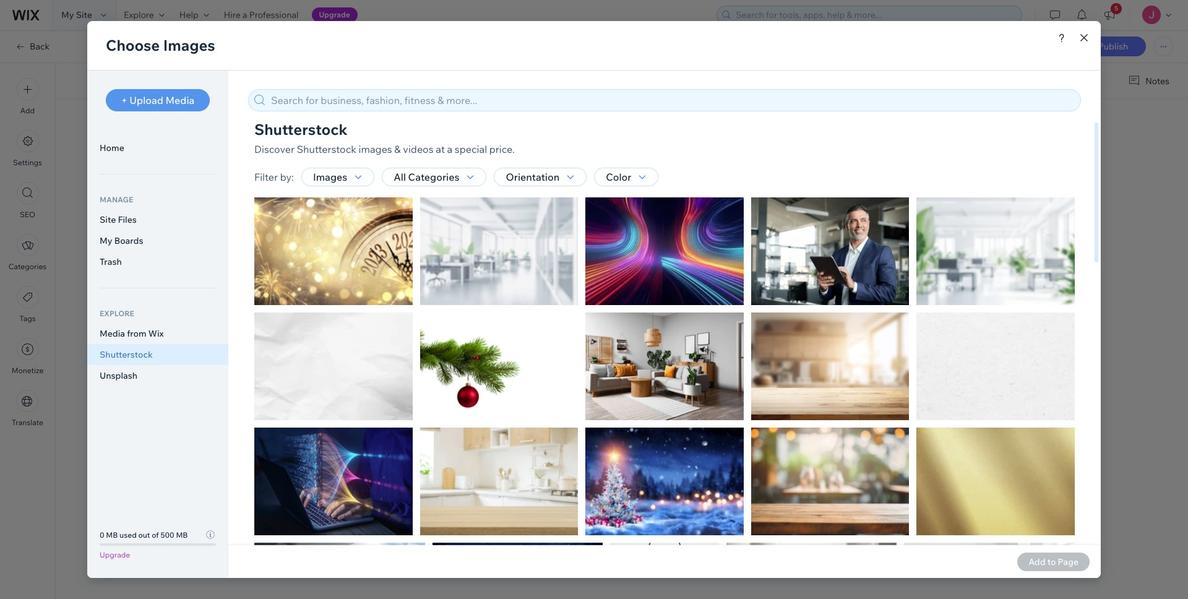Task type: describe. For each thing, give the bounding box(es) containing it.
a
[[243, 9, 247, 20]]

menu containing add
[[0, 71, 55, 434]]

preview
[[1030, 41, 1062, 53]]

add button
[[16, 78, 39, 115]]

translate button
[[12, 390, 43, 427]]

1 test from the left
[[412, 152, 427, 166]]

testx
[[466, 152, 486, 166]]

5
[[1115, 4, 1118, 12]]

tags button
[[16, 286, 39, 323]]

paragraph
[[401, 74, 443, 85]]

settings button
[[13, 130, 42, 167]]

site
[[76, 9, 92, 20]]

hire
[[224, 9, 241, 20]]

professional
[[249, 9, 299, 20]]

hire a professional link
[[216, 0, 306, 30]]

Add a Catchy Title text field
[[393, 114, 837, 137]]

add
[[20, 106, 35, 115]]

test
[[393, 152, 409, 166]]

monetize
[[12, 366, 44, 375]]

publish
[[1098, 41, 1128, 52]]

explore
[[124, 9, 154, 20]]

categories button
[[9, 234, 47, 271]]

upgrade button
[[312, 7, 358, 22]]

hire a professional
[[224, 9, 299, 20]]



Task type: vqa. For each thing, say whether or not it's contained in the screenshot.
'After' to the middle
no



Task type: locate. For each thing, give the bounding box(es) containing it.
menu
[[0, 71, 55, 434]]

Search for tools, apps, help & more... field
[[732, 6, 1018, 24]]

paragraph button
[[399, 71, 456, 89]]

categories
[[9, 262, 47, 271]]

back
[[30, 41, 50, 52]]

seo button
[[16, 182, 39, 219]]

notes button
[[1123, 72, 1173, 89]]

help button
[[172, 0, 216, 30]]

tags
[[19, 314, 36, 323]]

test test test test testx
[[393, 152, 486, 166]]

translate
[[12, 418, 43, 427]]

test
[[412, 152, 427, 166], [430, 152, 445, 166], [448, 152, 463, 166]]

monetize button
[[12, 338, 44, 375]]

help
[[179, 9, 199, 20]]

back button
[[15, 41, 50, 52]]

publish button
[[1081, 37, 1146, 56]]

2 horizontal spatial test
[[448, 152, 463, 166]]

settings
[[13, 158, 42, 167]]

3 test from the left
[[448, 152, 463, 166]]

5 button
[[1096, 0, 1123, 30]]

my
[[61, 9, 74, 20]]

1 horizontal spatial test
[[430, 152, 445, 166]]

0 horizontal spatial test
[[412, 152, 427, 166]]

2 test from the left
[[430, 152, 445, 166]]

seo
[[20, 210, 35, 219]]

preview button
[[1030, 41, 1062, 53]]

my site
[[61, 9, 92, 20]]

notes
[[1146, 75, 1170, 86]]

upgrade
[[319, 10, 350, 19]]



